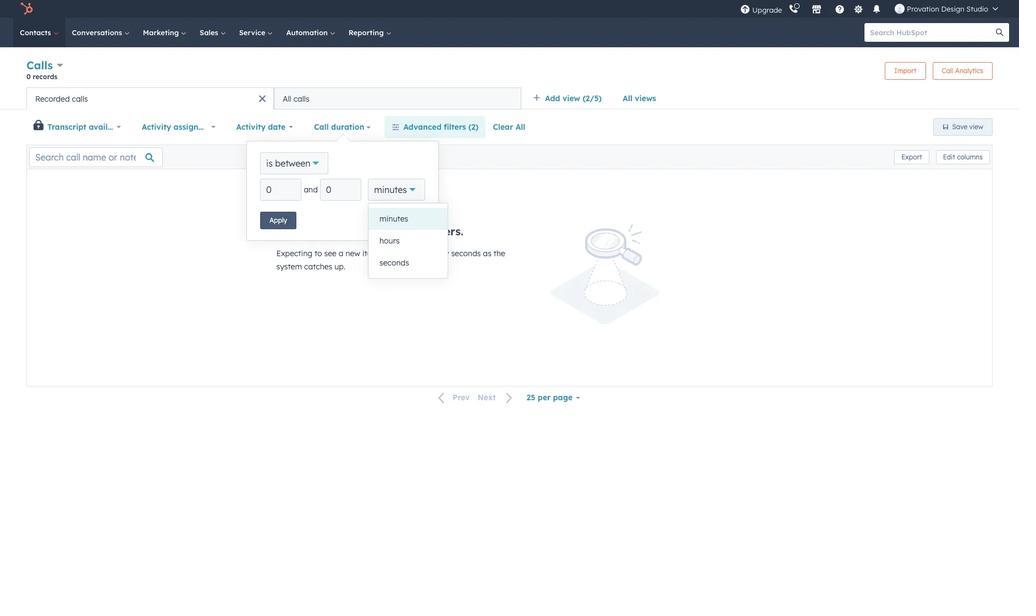 Task type: describe. For each thing, give the bounding box(es) containing it.
provation design studio button
[[889, 0, 1005, 18]]

help button
[[831, 0, 849, 18]]

transcript
[[47, 122, 86, 132]]

automation
[[286, 28, 330, 37]]

call analytics link
[[933, 62, 993, 79]]

import
[[895, 66, 917, 75]]

marketing link
[[136, 18, 193, 47]]

reporting link
[[342, 18, 398, 47]]

minutes inside popup button
[[374, 184, 407, 195]]

transcript available
[[47, 122, 124, 132]]

settings link
[[852, 3, 865, 15]]

sales link
[[193, 18, 233, 47]]

page
[[553, 393, 573, 403]]

the inside expecting to see a new item? try again in a few seconds as the system catches up.
[[494, 249, 505, 259]]

marketing
[[143, 28, 181, 37]]

see
[[324, 249, 337, 259]]

pagination navigation
[[432, 391, 520, 405]]

assigned
[[174, 122, 208, 132]]

again
[[398, 249, 419, 259]]

call analytics
[[942, 66, 984, 75]]

service link
[[233, 18, 280, 47]]

date
[[268, 122, 286, 132]]

records
[[33, 73, 57, 81]]

recorded calls
[[35, 94, 88, 104]]

current
[[386, 224, 426, 238]]

activity date
[[236, 122, 286, 132]]

clear button
[[390, 212, 425, 229]]

seconds inside "button"
[[380, 258, 409, 268]]

advanced filters (2) button
[[385, 116, 486, 138]]

provation design studio
[[907, 4, 989, 13]]

menu containing provation design studio
[[739, 0, 1006, 18]]

to inside popup button
[[210, 122, 218, 132]]

add
[[545, 94, 560, 103]]

search image
[[996, 29, 1004, 36]]

add view (2/5) button
[[526, 87, 616, 109]]

new
[[346, 249, 360, 259]]

as
[[483, 249, 492, 259]]

all views link
[[616, 87, 664, 109]]

upgrade image
[[741, 5, 750, 15]]

0 vertical spatial the
[[365, 224, 382, 238]]

in
[[421, 249, 427, 259]]

is between button
[[260, 152, 329, 174]]

recorded
[[35, 94, 70, 104]]

provation
[[907, 4, 940, 13]]

expecting
[[276, 249, 313, 259]]

save view
[[953, 123, 984, 131]]

matches
[[296, 224, 342, 238]]

advanced filters (2)
[[403, 122, 479, 132]]

marketplaces image
[[812, 5, 822, 15]]

hours
[[380, 236, 400, 246]]

call for call duration
[[314, 122, 329, 132]]

filters.
[[429, 224, 464, 238]]

sales
[[200, 28, 220, 37]]

hubspot image
[[20, 2, 33, 15]]

activity assigned to
[[142, 122, 218, 132]]

save
[[953, 123, 968, 131]]

up.
[[335, 262, 346, 272]]

no
[[276, 224, 292, 238]]

and
[[304, 185, 318, 195]]

0
[[26, 73, 31, 81]]

per
[[538, 393, 551, 403]]

call duration button
[[307, 116, 378, 138]]

columns
[[957, 153, 983, 161]]

james peterson image
[[895, 4, 905, 14]]

clear all
[[493, 122, 525, 132]]

settings image
[[854, 5, 863, 15]]

all calls
[[283, 94, 310, 104]]

export
[[902, 153, 922, 161]]

hubspot link
[[13, 2, 41, 15]]

calls button
[[26, 57, 63, 73]]

25 per page button
[[520, 387, 588, 409]]

help image
[[835, 5, 845, 15]]

calling icon button
[[785, 2, 803, 16]]

2 a from the left
[[429, 249, 434, 259]]

calling icon image
[[789, 4, 799, 14]]

list box containing minutes
[[369, 204, 448, 278]]

all inside clear all button
[[516, 122, 525, 132]]

(2)
[[469, 122, 479, 132]]

next button
[[474, 391, 520, 405]]

apply
[[270, 216, 287, 224]]

import button
[[885, 62, 926, 79]]

0 records
[[26, 73, 57, 81]]

transcript available button
[[45, 116, 128, 138]]

calls for all calls
[[294, 94, 310, 104]]



Task type: vqa. For each thing, say whether or not it's contained in the screenshot.
Sales LINK
yes



Task type: locate. For each thing, give the bounding box(es) containing it.
1 horizontal spatial activity
[[236, 122, 266, 132]]

conversations
[[72, 28, 124, 37]]

edit
[[943, 153, 955, 161]]

upgrade
[[753, 5, 782, 14]]

25 per page
[[527, 393, 573, 403]]

0 horizontal spatial the
[[365, 224, 382, 238]]

export button
[[895, 150, 930, 164]]

calls up activity date popup button in the left top of the page
[[294, 94, 310, 104]]

clear all button
[[486, 116, 533, 138]]

seconds button
[[369, 252, 448, 274]]

available
[[89, 122, 124, 132]]

minutes button
[[368, 179, 425, 201]]

1 horizontal spatial view
[[970, 123, 984, 131]]

1 horizontal spatial to
[[315, 249, 322, 259]]

the
[[365, 224, 382, 238], [494, 249, 505, 259]]

automation link
[[280, 18, 342, 47]]

calls inside "button"
[[72, 94, 88, 104]]

save view button
[[933, 118, 993, 136]]

call
[[942, 66, 954, 75], [314, 122, 329, 132]]

design
[[942, 4, 965, 13]]

calls inside button
[[294, 94, 310, 104]]

1 horizontal spatial the
[[494, 249, 505, 259]]

1 vertical spatial view
[[970, 123, 984, 131]]

add view (2/5)
[[545, 94, 602, 103]]

view for save
[[970, 123, 984, 131]]

1 a from the left
[[339, 249, 344, 259]]

1 activity from the left
[[142, 122, 171, 132]]

all for all views
[[623, 94, 633, 103]]

0 horizontal spatial call
[[314, 122, 329, 132]]

contacts
[[20, 28, 53, 37]]

2 horizontal spatial all
[[623, 94, 633, 103]]

call for call analytics
[[942, 66, 954, 75]]

None text field
[[320, 179, 362, 201]]

1 horizontal spatial clear
[[493, 122, 513, 132]]

notifications image
[[872, 5, 882, 15]]

1 vertical spatial call
[[314, 122, 329, 132]]

a
[[339, 249, 344, 259], [429, 249, 434, 259]]

call inside button
[[314, 122, 329, 132]]

all calls button
[[274, 87, 522, 109]]

advanced
[[403, 122, 442, 132]]

is
[[266, 158, 273, 169]]

list box
[[369, 204, 448, 278]]

all up "date"
[[283, 94, 291, 104]]

all left views
[[623, 94, 633, 103]]

activity for activity assigned to
[[142, 122, 171, 132]]

1 calls from the left
[[72, 94, 88, 104]]

activity
[[142, 122, 171, 132], [236, 122, 266, 132]]

(2/5)
[[583, 94, 602, 103]]

calls
[[26, 58, 53, 72]]

0 horizontal spatial to
[[210, 122, 218, 132]]

call duration
[[314, 122, 364, 132]]

no matches for the current filters.
[[276, 224, 464, 238]]

system
[[276, 262, 302, 272]]

clear for clear all
[[493, 122, 513, 132]]

all inside all calls button
[[283, 94, 291, 104]]

1 horizontal spatial seconds
[[451, 249, 481, 259]]

0 vertical spatial minutes
[[374, 184, 407, 195]]

clear up hours button
[[400, 216, 416, 224]]

minutes up minutes button
[[374, 184, 407, 195]]

0 horizontal spatial calls
[[72, 94, 88, 104]]

duration
[[331, 122, 364, 132]]

all
[[623, 94, 633, 103], [283, 94, 291, 104], [516, 122, 525, 132]]

seconds inside expecting to see a new item? try again in a few seconds as the system catches up.
[[451, 249, 481, 259]]

view inside popup button
[[563, 94, 580, 103]]

calls banner
[[26, 57, 993, 87]]

call left analytics
[[942, 66, 954, 75]]

edit columns button
[[936, 150, 990, 164]]

apply button
[[260, 212, 297, 229]]

contacts link
[[13, 18, 65, 47]]

next
[[478, 393, 496, 403]]

None text field
[[260, 179, 302, 201]]

calls for recorded calls
[[72, 94, 88, 104]]

marketplaces button
[[805, 0, 829, 18]]

is between
[[266, 158, 311, 169]]

the right for
[[365, 224, 382, 238]]

activity assigned to button
[[135, 116, 223, 138]]

between
[[275, 158, 311, 169]]

seconds down hours at the left top of page
[[380, 258, 409, 268]]

activity left "date"
[[236, 122, 266, 132]]

0 horizontal spatial clear
[[400, 216, 416, 224]]

minutes button
[[369, 208, 448, 230]]

views
[[635, 94, 656, 103]]

view for add
[[563, 94, 580, 103]]

expecting to see a new item? try again in a few seconds as the system catches up.
[[276, 249, 505, 272]]

0 vertical spatial to
[[210, 122, 218, 132]]

1 horizontal spatial call
[[942, 66, 954, 75]]

1 horizontal spatial a
[[429, 249, 434, 259]]

1 vertical spatial the
[[494, 249, 505, 259]]

view right save
[[970, 123, 984, 131]]

clear for clear
[[400, 216, 416, 224]]

prev button
[[432, 391, 474, 405]]

25
[[527, 393, 536, 403]]

activity date button
[[229, 116, 300, 138]]

all for all calls
[[283, 94, 291, 104]]

all views
[[623, 94, 656, 103]]

Search HubSpot search field
[[865, 23, 1000, 42]]

few
[[436, 249, 449, 259]]

a right see
[[339, 249, 344, 259]]

1 horizontal spatial calls
[[294, 94, 310, 104]]

0 horizontal spatial activity
[[142, 122, 171, 132]]

call left duration
[[314, 122, 329, 132]]

view
[[563, 94, 580, 103], [970, 123, 984, 131]]

try
[[385, 249, 396, 259]]

menu
[[739, 0, 1006, 18]]

search button
[[991, 23, 1009, 42]]

a right in
[[429, 249, 434, 259]]

1 vertical spatial minutes
[[380, 214, 408, 224]]

0 horizontal spatial all
[[283, 94, 291, 104]]

studio
[[967, 4, 989, 13]]

hours button
[[369, 230, 448, 252]]

view inside button
[[970, 123, 984, 131]]

catches
[[304, 262, 332, 272]]

2 activity from the left
[[236, 122, 266, 132]]

to inside expecting to see a new item? try again in a few seconds as the system catches up.
[[315, 249, 322, 259]]

Search call name or notes search field
[[29, 147, 163, 167]]

for
[[346, 224, 361, 238]]

the right "as"
[[494, 249, 505, 259]]

minutes up current
[[380, 214, 408, 224]]

1 vertical spatial clear
[[400, 216, 416, 224]]

all inside all views link
[[623, 94, 633, 103]]

activity down recorded calls "button"
[[142, 122, 171, 132]]

seconds left "as"
[[451, 249, 481, 259]]

call inside banner
[[942, 66, 954, 75]]

recorded calls button
[[26, 87, 274, 109]]

conversations link
[[65, 18, 136, 47]]

1 horizontal spatial all
[[516, 122, 525, 132]]

notifications button
[[868, 0, 886, 18]]

0 horizontal spatial a
[[339, 249, 344, 259]]

analytics
[[955, 66, 984, 75]]

0 vertical spatial clear
[[493, 122, 513, 132]]

calls right recorded
[[72, 94, 88, 104]]

all right '(2)'
[[516, 122, 525, 132]]

activity for activity date
[[236, 122, 266, 132]]

minutes inside button
[[380, 214, 408, 224]]

0 vertical spatial call
[[942, 66, 954, 75]]

reporting
[[349, 28, 386, 37]]

to right assigned
[[210, 122, 218, 132]]

0 horizontal spatial seconds
[[380, 258, 409, 268]]

prev
[[453, 393, 470, 403]]

edit columns
[[943, 153, 983, 161]]

clear right '(2)'
[[493, 122, 513, 132]]

to left see
[[315, 249, 322, 259]]

0 horizontal spatial view
[[563, 94, 580, 103]]

1 vertical spatial to
[[315, 249, 322, 259]]

item?
[[363, 249, 383, 259]]

0 vertical spatial view
[[563, 94, 580, 103]]

2 calls from the left
[[294, 94, 310, 104]]

view right add
[[563, 94, 580, 103]]



